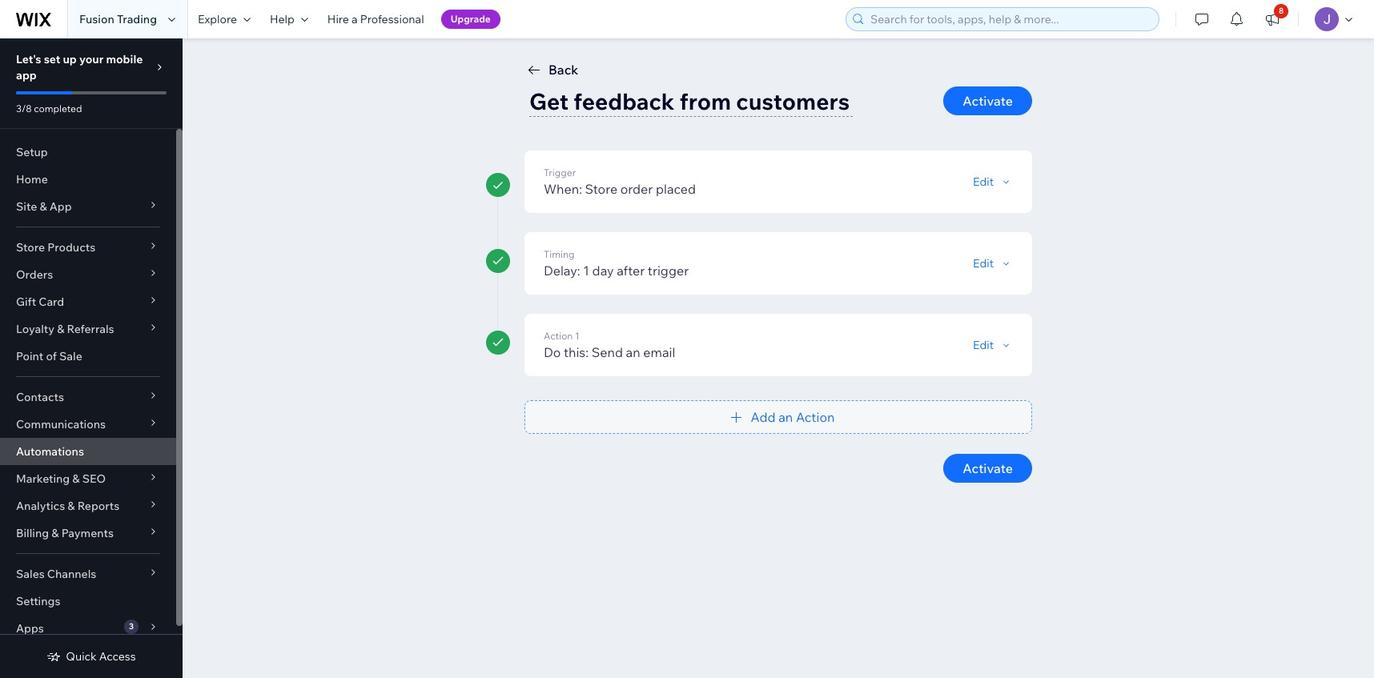 Task type: describe. For each thing, give the bounding box(es) containing it.
loyalty & referrals button
[[0, 316, 176, 343]]

upgrade button
[[441, 10, 500, 29]]

Search for tools, apps, help & more... field
[[866, 8, 1154, 30]]

trigger
[[648, 263, 689, 279]]

8
[[1279, 6, 1284, 16]]

sales channels
[[16, 567, 96, 581]]

upgrade
[[451, 13, 491, 25]]

add an action button
[[525, 400, 1032, 434]]

get
[[529, 87, 569, 115]]

& for marketing
[[72, 472, 80, 486]]

store inside store products dropdown button
[[16, 240, 45, 255]]

sales
[[16, 567, 45, 581]]

app
[[16, 68, 37, 82]]

setup
[[16, 145, 48, 159]]

billing & payments
[[16, 526, 114, 541]]

when:
[[544, 181, 582, 197]]

orders button
[[0, 261, 176, 288]]

& for billing
[[51, 526, 59, 541]]

delay:
[[544, 263, 580, 279]]

billing & payments button
[[0, 520, 176, 547]]

fusion
[[79, 12, 114, 26]]

mobile
[[106, 52, 143, 66]]

an inside action 1 do this: send an email
[[626, 344, 640, 360]]

trigger when: store order placed
[[544, 167, 696, 197]]

activate for activate button related to add an action button
[[963, 460, 1013, 476]]

edit for trigger
[[973, 256, 994, 271]]

store inside trigger when: store order placed
[[585, 181, 618, 197]]

do
[[544, 344, 561, 360]]

home link
[[0, 166, 176, 193]]

analytics
[[16, 499, 65, 513]]

fusion trading
[[79, 12, 157, 26]]

add
[[751, 409, 776, 425]]

apps
[[16, 621, 44, 636]]

send
[[592, 344, 623, 360]]

from
[[680, 87, 731, 115]]

activate button for add an action button
[[944, 454, 1032, 483]]

1 inside action 1 do this: send an email
[[575, 330, 580, 342]]

edit button for an
[[973, 338, 1013, 352]]

communications
[[16, 417, 106, 432]]

automations link
[[0, 438, 176, 465]]

a
[[352, 12, 358, 26]]

automations
[[16, 444, 84, 459]]

hire
[[327, 12, 349, 26]]

seo
[[82, 472, 106, 486]]

orders
[[16, 267, 53, 282]]

1 edit button from the top
[[973, 175, 1013, 189]]

edit button for trigger
[[973, 256, 1013, 271]]

back button
[[525, 60, 578, 79]]

quick access
[[66, 649, 136, 664]]

customers
[[736, 87, 850, 115]]

get feedback from customers
[[529, 87, 850, 115]]

communications button
[[0, 411, 176, 438]]

referrals
[[67, 322, 114, 336]]

quick
[[66, 649, 97, 664]]

trading
[[117, 12, 157, 26]]

billing
[[16, 526, 49, 541]]

site
[[16, 199, 37, 214]]

analytics & reports button
[[0, 492, 176, 520]]

help button
[[260, 0, 318, 38]]

app
[[49, 199, 72, 214]]

8 button
[[1255, 0, 1290, 38]]

order
[[620, 181, 653, 197]]

3
[[129, 621, 134, 632]]

reports
[[77, 499, 119, 513]]

marketing & seo button
[[0, 465, 176, 492]]

trigger
[[544, 167, 576, 179]]

placed
[[656, 181, 696, 197]]

loyalty
[[16, 322, 54, 336]]

& for loyalty
[[57, 322, 64, 336]]

marketing & seo
[[16, 472, 106, 486]]

site & app button
[[0, 193, 176, 220]]

an inside button
[[779, 409, 793, 425]]

channels
[[47, 567, 96, 581]]

set
[[44, 52, 60, 66]]

action 1 do this: send an email
[[544, 330, 675, 360]]

store products button
[[0, 234, 176, 261]]



Task type: vqa. For each thing, say whether or not it's contained in the screenshot.
mobile
yes



Task type: locate. For each thing, give the bounding box(es) containing it.
store
[[585, 181, 618, 197], [16, 240, 45, 255]]

email
[[643, 344, 675, 360]]

0 vertical spatial activate
[[963, 93, 1013, 109]]

3/8
[[16, 103, 32, 115]]

store left order
[[585, 181, 618, 197]]

1
[[583, 263, 589, 279], [575, 330, 580, 342]]

0 vertical spatial store
[[585, 181, 618, 197]]

0 vertical spatial 1
[[583, 263, 589, 279]]

this:
[[564, 344, 589, 360]]

add an action
[[751, 409, 835, 425]]

1 inside timing delay: 1 day after trigger
[[583, 263, 589, 279]]

products
[[47, 240, 95, 255]]

timing
[[544, 248, 575, 260]]

action right add
[[796, 409, 835, 425]]

card
[[39, 295, 64, 309]]

1 left day at the left of the page
[[583, 263, 589, 279]]

1 horizontal spatial 1
[[583, 263, 589, 279]]

feedback
[[574, 87, 675, 115]]

quick access button
[[47, 649, 136, 664]]

store products
[[16, 240, 95, 255]]

& right site
[[40, 199, 47, 214]]

1 activate from the top
[[963, 93, 1013, 109]]

back
[[549, 62, 578, 78]]

activate for activate button for back button
[[963, 93, 1013, 109]]

& for analytics
[[68, 499, 75, 513]]

2 vertical spatial edit
[[973, 338, 994, 352]]

contacts button
[[0, 384, 176, 411]]

0 horizontal spatial 1
[[575, 330, 580, 342]]

home
[[16, 172, 48, 187]]

help
[[270, 12, 295, 26]]

1 activate button from the top
[[944, 86, 1032, 115]]

an
[[626, 344, 640, 360], [779, 409, 793, 425]]

day
[[592, 263, 614, 279]]

& left seo
[[72, 472, 80, 486]]

1 horizontal spatial action
[[796, 409, 835, 425]]

sales channels button
[[0, 561, 176, 588]]

activate button for back button
[[944, 86, 1032, 115]]

setup link
[[0, 139, 176, 166]]

site & app
[[16, 199, 72, 214]]

of
[[46, 349, 57, 364]]

1 vertical spatial action
[[796, 409, 835, 425]]

sale
[[59, 349, 82, 364]]

up
[[63, 52, 77, 66]]

action inside button
[[796, 409, 835, 425]]

store up orders
[[16, 240, 45, 255]]

sidebar element
[[0, 38, 183, 678]]

gift card
[[16, 295, 64, 309]]

edit
[[973, 175, 994, 189], [973, 256, 994, 271], [973, 338, 994, 352]]

payments
[[61, 526, 114, 541]]

hire a professional link
[[318, 0, 434, 38]]

your
[[79, 52, 104, 66]]

0 horizontal spatial an
[[626, 344, 640, 360]]

2 edit from the top
[[973, 256, 994, 271]]

completed
[[34, 103, 82, 115]]

0 horizontal spatial store
[[16, 240, 45, 255]]

& right loyalty
[[57, 322, 64, 336]]

2 edit button from the top
[[973, 256, 1013, 271]]

point
[[16, 349, 43, 364]]

an right send
[[626, 344, 640, 360]]

1 vertical spatial edit
[[973, 256, 994, 271]]

an right add
[[779, 409, 793, 425]]

1 horizontal spatial store
[[585, 181, 618, 197]]

analytics & reports
[[16, 499, 119, 513]]

action up do
[[544, 330, 573, 342]]

marketing
[[16, 472, 70, 486]]

let's
[[16, 52, 41, 66]]

& right billing
[[51, 526, 59, 541]]

point of sale
[[16, 349, 82, 364]]

loyalty & referrals
[[16, 322, 114, 336]]

access
[[99, 649, 136, 664]]

1 up this:
[[575, 330, 580, 342]]

hire a professional
[[327, 12, 424, 26]]

0 vertical spatial action
[[544, 330, 573, 342]]

0 vertical spatial edit
[[973, 175, 994, 189]]

timing delay: 1 day after trigger
[[544, 248, 689, 279]]

0 vertical spatial activate button
[[944, 86, 1032, 115]]

&
[[40, 199, 47, 214], [57, 322, 64, 336], [72, 472, 80, 486], [68, 499, 75, 513], [51, 526, 59, 541]]

2 activate from the top
[[963, 460, 1013, 476]]

let's set up your mobile app
[[16, 52, 143, 82]]

after
[[617, 263, 645, 279]]

1 vertical spatial activate button
[[944, 454, 1032, 483]]

explore
[[198, 12, 237, 26]]

1 vertical spatial store
[[16, 240, 45, 255]]

action
[[544, 330, 573, 342], [796, 409, 835, 425]]

settings
[[16, 594, 60, 609]]

edit for an
[[973, 338, 994, 352]]

action inside action 1 do this: send an email
[[544, 330, 573, 342]]

& for site
[[40, 199, 47, 214]]

3 edit button from the top
[[973, 338, 1013, 352]]

1 horizontal spatial an
[[779, 409, 793, 425]]

contacts
[[16, 390, 64, 404]]

1 vertical spatial edit button
[[973, 256, 1013, 271]]

1 vertical spatial activate
[[963, 460, 1013, 476]]

1 edit from the top
[[973, 175, 994, 189]]

gift
[[16, 295, 36, 309]]

point of sale link
[[0, 343, 176, 370]]

settings link
[[0, 588, 176, 615]]

0 vertical spatial edit button
[[973, 175, 1013, 189]]

3 edit from the top
[[973, 338, 994, 352]]

& left reports at the bottom
[[68, 499, 75, 513]]

2 activate button from the top
[[944, 454, 1032, 483]]

2 vertical spatial edit button
[[973, 338, 1013, 352]]

3/8 completed
[[16, 103, 82, 115]]

1 vertical spatial an
[[779, 409, 793, 425]]

1 vertical spatial 1
[[575, 330, 580, 342]]

0 horizontal spatial action
[[544, 330, 573, 342]]

0 vertical spatial an
[[626, 344, 640, 360]]



